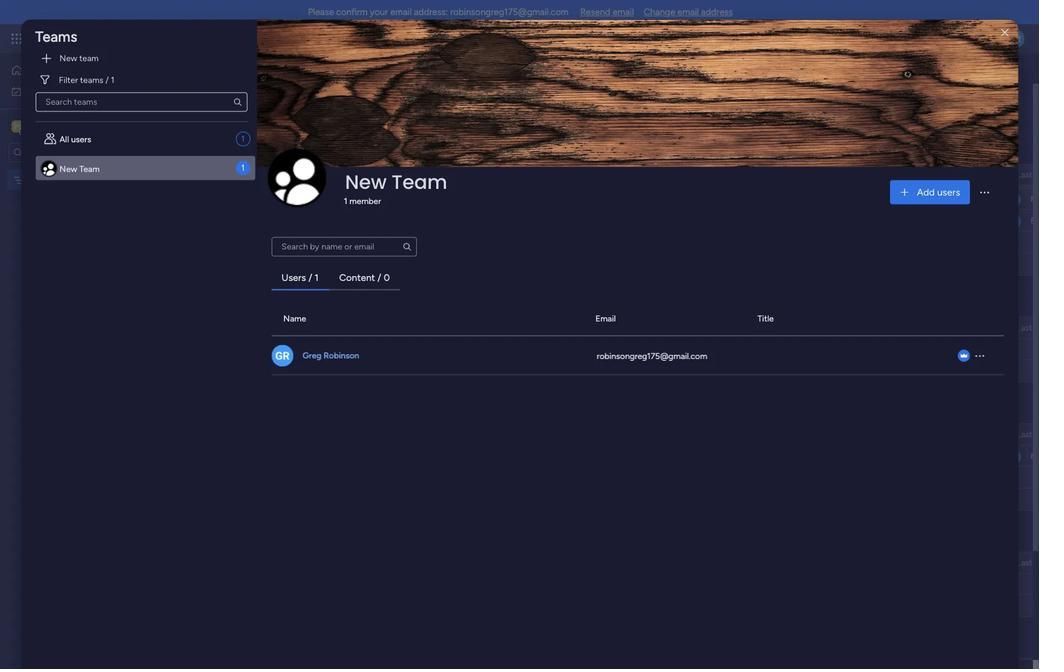 Task type: locate. For each thing, give the bounding box(es) containing it.
0 vertical spatial priority field
[[603, 168, 636, 181]]

4 u from the top
[[1035, 557, 1040, 568]]

0 vertical spatial m
[[1038, 194, 1040, 203]]

person button
[[324, 100, 377, 119]]

new for new team 1 member
[[345, 168, 387, 195]]

board #1 down search in workspace field
[[28, 175, 62, 185]]

1 email from the left
[[391, 7, 412, 18]]

1 vertical spatial priority
[[606, 322, 633, 333]]

address:
[[414, 7, 448, 18]]

0 horizontal spatial users
[[71, 134, 91, 144]]

0 vertical spatial main
[[284, 72, 303, 82]]

teams
[[35, 27, 77, 45]]

None search field
[[35, 92, 247, 111], [271, 237, 417, 256]]

email for resend email
[[613, 7, 634, 18]]

0 horizontal spatial email
[[391, 7, 412, 18]]

grid containing name
[[271, 302, 1004, 667]]

0 vertical spatial users
[[71, 134, 91, 144]]

4 last u from the top
[[1017, 557, 1040, 568]]

team
[[79, 164, 100, 174], [392, 168, 448, 195]]

last u for first last u field from the bottom of the page
[[1017, 557, 1040, 568]]

3 last u field from the top
[[1014, 428, 1040, 441]]

team for new team 1 member
[[392, 168, 448, 195]]

1 right users
[[315, 271, 319, 283]]

greg robinson
[[302, 350, 359, 360]]

h
[[1036, 173, 1040, 182]]

team avatar image
[[267, 147, 327, 208]]

1 vertical spatial m
[[1038, 216, 1040, 225]]

row
[[271, 302, 1004, 336], [271, 336, 1004, 375]]

hide button
[[488, 100, 532, 119]]

/ right users
[[309, 271, 312, 283]]

row containing greg robinson
[[271, 336, 1004, 375]]

filter for filter teams / 1
[[59, 74, 78, 85]]

board #1 up new project
[[187, 68, 250, 88]]

0
[[384, 271, 390, 283]]

arrow down image
[[423, 102, 438, 117]]

0 horizontal spatial search image
[[233, 97, 242, 107]]

main for main workspace
[[28, 120, 49, 132]]

/
[[952, 72, 955, 82], [106, 74, 109, 85], [309, 271, 312, 283], [378, 271, 382, 283]]

greg robinson image
[[1006, 29, 1025, 48], [271, 345, 293, 366]]

robinsongreg175@gmail.com
[[450, 7, 569, 18], [597, 350, 707, 361]]

upload button
[[267, 147, 327, 208]]

0 vertical spatial #1
[[233, 68, 250, 88]]

timeline
[[943, 169, 975, 180]]

1 vertical spatial board #1
[[28, 175, 62, 185]]

filter inside popup button
[[400, 104, 419, 115]]

1 horizontal spatial team
[[392, 168, 448, 195]]

1 row from the top
[[271, 302, 1004, 336]]

upload
[[281, 182, 313, 193]]

2
[[258, 173, 263, 183]]

main inside main table button
[[284, 72, 303, 82]]

users inside button
[[938, 186, 961, 197]]

filter inside dropdown button
[[59, 74, 78, 85]]

files element
[[862, 321, 886, 335]]

search image left angle down image
[[233, 97, 242, 107]]

1 horizontal spatial board
[[187, 68, 229, 88]]

Timeline field
[[940, 168, 978, 181]]

Priority field
[[603, 168, 636, 181], [603, 321, 636, 335]]

2 horizontal spatial email
[[678, 7, 699, 18]]

my work
[[27, 86, 59, 96]]

content / 0 link
[[330, 267, 400, 288]]

filter teams / 1
[[59, 74, 114, 85]]

table button
[[334, 68, 372, 87]]

board down search in workspace field
[[28, 175, 51, 185]]

resend email link
[[581, 7, 634, 18]]

grid
[[271, 302, 1004, 667]]

1 vertical spatial main
[[28, 120, 49, 132]]

/ right teams
[[106, 74, 109, 85]]

#1 inside field
[[233, 68, 250, 88]]

3 last from the top
[[1017, 429, 1033, 439]]

main right workspace image
[[28, 120, 49, 132]]

new team
[[60, 53, 99, 63]]

option
[[0, 169, 154, 171]]

please
[[308, 7, 334, 18]]

1 horizontal spatial filter
[[400, 104, 419, 115]]

1 m from the top
[[1038, 194, 1040, 203]]

1 horizontal spatial #1
[[233, 68, 250, 88]]

help image
[[963, 33, 976, 45]]

m
[[1038, 194, 1040, 203], [1038, 216, 1040, 225], [1038, 452, 1040, 461]]

robinsongreg175@gmail.com inside grid
[[597, 350, 707, 361]]

email right your in the left top of the page
[[391, 7, 412, 18]]

4 last u field from the top
[[1014, 556, 1040, 570]]

1 vertical spatial users
[[938, 186, 961, 197]]

0 horizontal spatial team
[[79, 164, 100, 174]]

main inside workspace selection element
[[28, 120, 49, 132]]

main workspace
[[28, 120, 99, 132]]

board
[[187, 68, 229, 88], [28, 175, 51, 185]]

new down monday on the left
[[60, 53, 77, 63]]

your
[[370, 7, 388, 18]]

new down board #1 field
[[188, 104, 206, 114]]

/ for invite
[[952, 72, 955, 82]]

0 vertical spatial board #1
[[187, 68, 250, 88]]

search image for search teams 'search field'
[[233, 97, 242, 107]]

users down workspace
[[71, 134, 91, 144]]

1 vertical spatial #1
[[53, 175, 62, 185]]

none search field up content
[[271, 237, 417, 256]]

1 horizontal spatial email
[[613, 7, 634, 18]]

None field
[[772, 321, 806, 335]]

board #1 inside field
[[187, 68, 250, 88]]

greg robinson image right 'help' image
[[1006, 29, 1025, 48]]

Files field
[[863, 168, 886, 181]]

1 u from the top
[[1035, 169, 1040, 180]]

users
[[282, 271, 306, 283]]

0 vertical spatial none search field
[[35, 92, 247, 111]]

0 vertical spatial filter
[[59, 74, 78, 85]]

to-do
[[208, 144, 242, 159]]

Due date field
[[515, 168, 555, 181]]

Search by name or email search field
[[271, 237, 417, 256]]

1 right invite
[[957, 72, 960, 82]]

date
[[535, 169, 552, 180]]

0 horizontal spatial main
[[28, 120, 49, 132]]

team for new team
[[79, 164, 100, 174]]

owner element
[[437, 321, 470, 335]]

3 last u from the top
[[1017, 429, 1040, 439]]

priority
[[606, 169, 633, 180], [606, 322, 633, 333]]

monday
[[54, 31, 95, 45]]

add users button
[[891, 180, 971, 204]]

last
[[1017, 169, 1033, 180], [1017, 322, 1033, 333], [1017, 429, 1033, 439], [1017, 557, 1033, 568]]

1 vertical spatial robinsongreg175@gmail.com
[[597, 350, 707, 361]]

2 last from the top
[[1017, 322, 1033, 333]]

1 vertical spatial greg robinson image
[[271, 345, 293, 366]]

content / 0
[[339, 271, 390, 283]]

search image
[[233, 97, 242, 107], [402, 242, 412, 251]]

v2 search image
[[272, 103, 281, 116]]

sort
[[461, 104, 477, 115]]

2 vertical spatial m
[[1038, 452, 1040, 461]]

resend email
[[581, 7, 634, 18]]

1
[[957, 72, 960, 82], [111, 74, 114, 85], [241, 134, 245, 144], [241, 163, 245, 173], [1031, 173, 1035, 182], [344, 196, 348, 206], [315, 271, 319, 283]]

0 horizontal spatial board
[[28, 175, 51, 185]]

workspace selection element
[[12, 119, 101, 135]]

1 horizontal spatial robinsongreg175@gmail.com
[[597, 350, 707, 361]]

main up search field
[[284, 72, 303, 82]]

1 8 m from the top
[[1031, 194, 1040, 203]]

new inside 'new team 1 member'
[[345, 168, 387, 195]]

1 inside tab list
[[315, 271, 319, 283]]

0 horizontal spatial table
[[305, 72, 325, 82]]

/ inside button
[[952, 72, 955, 82]]

1 8 from the top
[[1031, 194, 1036, 203]]

team inside 'new team 1 member'
[[392, 168, 448, 195]]

1 down do
[[241, 163, 245, 173]]

new down search in workspace field
[[60, 164, 77, 174]]

0 vertical spatial 8
[[1031, 194, 1036, 203]]

greg robinson link
[[301, 349, 361, 362]]

email right change
[[678, 7, 699, 18]]

u for second last u field
[[1035, 322, 1040, 333]]

0 vertical spatial search image
[[233, 97, 242, 107]]

project left angle down image
[[208, 104, 235, 114]]

0 horizontal spatial greg robinson image
[[271, 345, 293, 366]]

8 m
[[1031, 194, 1040, 203], [1031, 216, 1040, 225], [1031, 452, 1040, 461]]

search image down 'new team 1 member'
[[402, 242, 412, 251]]

/ for users
[[309, 271, 312, 283]]

New Team field
[[342, 168, 451, 195]]

1 horizontal spatial search image
[[402, 242, 412, 251]]

do
[[228, 144, 242, 159]]

table up person popup button
[[343, 72, 363, 82]]

Last u field
[[1014, 168, 1040, 181], [1014, 321, 1040, 335], [1014, 428, 1040, 441], [1014, 556, 1040, 570]]

0 horizontal spatial filter
[[59, 74, 78, 85]]

board inside list box
[[28, 175, 51, 185]]

add users
[[918, 186, 961, 197]]

main table
[[284, 72, 325, 82]]

2 vertical spatial 8
[[1031, 452, 1036, 461]]

3 8 from the top
[[1031, 452, 1036, 461]]

0 vertical spatial greg robinson image
[[1006, 29, 1025, 48]]

Search teams search field
[[35, 92, 247, 111]]

2 row from the top
[[271, 336, 1004, 375]]

2 last u field from the top
[[1014, 321, 1040, 335]]

board #1 list box
[[0, 167, 154, 354]]

Search field
[[281, 101, 318, 118]]

last u for 2nd last u field from the bottom of the page
[[1017, 429, 1040, 439]]

0 vertical spatial board
[[187, 68, 229, 88]]

2 m from the top
[[1038, 216, 1040, 225]]

last u
[[1017, 169, 1040, 180], [1017, 322, 1040, 333], [1017, 429, 1040, 439], [1017, 557, 1040, 568]]

board inside field
[[187, 68, 229, 88]]

filter button
[[381, 100, 438, 119]]

new for new team
[[60, 164, 77, 174]]

2 vertical spatial 8 m
[[1031, 452, 1040, 461]]

notes element
[[689, 321, 720, 335]]

new
[[60, 53, 77, 63], [188, 104, 206, 114], [60, 164, 77, 174], [345, 168, 387, 195]]

main table button
[[266, 68, 334, 87]]

table up search field
[[305, 72, 325, 82]]

1 vertical spatial search image
[[402, 242, 412, 251]]

last u for second last u field
[[1017, 322, 1040, 333]]

email
[[391, 7, 412, 18], [613, 7, 634, 18], [678, 7, 699, 18]]

content
[[339, 271, 375, 283]]

1 left h
[[1031, 173, 1035, 182]]

2 priority from the top
[[606, 322, 633, 333]]

0 vertical spatial priority
[[606, 169, 633, 180]]

users down timeline field
[[938, 186, 961, 197]]

search image for search by name or email 'search field'
[[402, 242, 412, 251]]

board #1
[[187, 68, 250, 88], [28, 175, 62, 185]]

Budget field
[[772, 168, 806, 181]]

4 last from the top
[[1017, 557, 1033, 568]]

users / 1 link
[[272, 267, 328, 288]]

files
[[866, 169, 883, 180]]

8
[[1031, 194, 1036, 203], [1031, 216, 1036, 225], [1031, 452, 1036, 461]]

none search field search by name or email
[[271, 237, 417, 256]]

filter left teams
[[59, 74, 78, 85]]

tab list containing users / 1
[[271, 266, 1004, 290]]

tab list
[[271, 266, 1004, 290]]

1 horizontal spatial board #1
[[187, 68, 250, 88]]

To-do field
[[205, 144, 245, 160]]

2 last u from the top
[[1017, 322, 1040, 333]]

$0
[[784, 363, 794, 374]]

1 left member
[[344, 196, 348, 206]]

new for new team
[[60, 53, 77, 63]]

new up member
[[345, 168, 387, 195]]

/ right invite
[[952, 72, 955, 82]]

apps image
[[907, 33, 919, 45]]

2 email from the left
[[613, 7, 634, 18]]

1 vertical spatial none search field
[[271, 237, 417, 256]]

Owner field
[[438, 168, 469, 181]]

due date element
[[514, 321, 556, 335]]

1 vertical spatial filter
[[400, 104, 419, 115]]

1 horizontal spatial table
[[343, 72, 363, 82]]

#1 up angle down image
[[233, 68, 250, 88]]

0 vertical spatial robinsongreg175@gmail.com
[[450, 7, 569, 18]]

1 last u field from the top
[[1014, 168, 1040, 181]]

0 horizontal spatial board #1
[[28, 175, 62, 185]]

1 vertical spatial priority field
[[603, 321, 636, 335]]

1 vertical spatial 8 m
[[1031, 216, 1040, 225]]

1 horizontal spatial main
[[284, 72, 303, 82]]

project left 2
[[229, 173, 256, 183]]

board up new project
[[187, 68, 229, 88]]

project up the greg
[[302, 322, 329, 332]]

1 horizontal spatial none search field
[[271, 237, 417, 256]]

1 priority from the top
[[606, 169, 633, 180]]

3 u from the top
[[1035, 429, 1040, 439]]

/ left 0
[[378, 271, 382, 283]]

0 horizontal spatial none search field
[[35, 92, 247, 111]]

0 vertical spatial 8 m
[[1031, 194, 1040, 203]]

3 8 m from the top
[[1031, 452, 1040, 461]]

new for new project
[[188, 104, 206, 114]]

email right resend
[[613, 7, 634, 18]]

workspace image
[[12, 120, 24, 133]]

1 up do
[[241, 134, 245, 144]]

1 last u from the top
[[1017, 169, 1040, 180]]

#1 down new team
[[53, 175, 62, 185]]

close image
[[1002, 28, 1009, 37]]

project
[[208, 104, 235, 114], [302, 170, 329, 180], [229, 173, 256, 183], [302, 322, 329, 332]]

2 u from the top
[[1035, 322, 1040, 333]]

filter left arrow down icon
[[400, 104, 419, 115]]

0 horizontal spatial #1
[[53, 175, 62, 185]]

greg robinson image left the greg
[[271, 345, 293, 366]]

owner
[[441, 169, 466, 180]]

1 last from the top
[[1017, 169, 1033, 180]]

u for 2nd last u field from the bottom of the page
[[1035, 429, 1040, 439]]

none search field down filter teams / 1 dropdown button
[[35, 92, 247, 111]]

notes
[[693, 169, 716, 180]]

users
[[71, 134, 91, 144], [938, 186, 961, 197]]

Search in workspace field
[[25, 145, 101, 159]]

filter for filter
[[400, 104, 419, 115]]

#1
[[233, 68, 250, 88], [53, 175, 62, 185]]

1 right teams
[[111, 74, 114, 85]]

3 email from the left
[[678, 7, 699, 18]]

timeline element
[[939, 321, 978, 335]]

1 horizontal spatial users
[[938, 186, 961, 197]]

1 vertical spatial 8
[[1031, 216, 1036, 225]]

menu image
[[974, 349, 986, 362]]

1 vertical spatial board
[[28, 175, 51, 185]]



Task type: describe. For each thing, give the bounding box(es) containing it.
2 8 from the top
[[1031, 216, 1036, 225]]

1 priority field from the top
[[603, 168, 636, 181]]

notifications image
[[827, 33, 839, 45]]

1 inside dropdown button
[[111, 74, 114, 85]]

title
[[758, 313, 774, 324]]

last for 2nd last u field from the bottom of the page
[[1017, 429, 1033, 439]]

1 image
[[863, 25, 874, 38]]

address
[[702, 7, 733, 18]]

filter teams / 1 button
[[35, 70, 247, 90]]

last for second last u field
[[1017, 322, 1033, 333]]

greg
[[302, 350, 321, 360]]

angle down image
[[246, 105, 252, 114]]

robinson
[[323, 350, 359, 360]]

1 horizontal spatial greg robinson image
[[1006, 29, 1025, 48]]

email for change email address
[[678, 7, 699, 18]]

home
[[28, 65, 51, 75]]

email
[[596, 313, 616, 324]]

/ for content
[[378, 271, 382, 283]]

dapulse checkmark sign image
[[930, 171, 937, 186]]

v2 expand column image
[[484, 166, 492, 176]]

monday button
[[31, 23, 193, 55]]

2 8 m from the top
[[1031, 216, 1040, 225]]

3 m from the top
[[1038, 452, 1040, 461]]

my
[[27, 86, 38, 96]]

add
[[918, 186, 935, 197]]

/ inside dropdown button
[[106, 74, 109, 85]]

project up upload
[[302, 170, 329, 180]]

select product image
[[11, 33, 23, 45]]

priority for 1st priority "field" from the bottom
[[606, 322, 633, 333]]

resend
[[581, 7, 611, 18]]

users / 1
[[282, 271, 319, 283]]

$0 sum
[[783, 363, 796, 380]]

name
[[284, 313, 306, 324]]

my work button
[[7, 81, 130, 101]]

please confirm your email address: robinsongreg175@gmail.com
[[308, 7, 569, 18]]

0 horizontal spatial robinsongreg175@gmail.com
[[450, 7, 569, 18]]

u for first last u field from the bottom of the page
[[1035, 557, 1040, 568]]

new team
[[60, 164, 100, 174]]

invite
[[928, 72, 949, 82]]

1 inside 'new team 1 member'
[[344, 196, 348, 206]]

menu image
[[979, 186, 991, 198]]

priority for 2nd priority "field" from the bottom
[[606, 169, 633, 180]]

1 table from the left
[[305, 72, 325, 82]]

users for all users
[[71, 134, 91, 144]]

u for 4th last u field from the bottom of the page
[[1035, 169, 1040, 180]]

inbox image
[[854, 33, 866, 45]]

all users
[[60, 134, 91, 144]]

add view image
[[431, 73, 436, 82]]

Notes field
[[690, 168, 719, 181]]

change email address link
[[644, 7, 733, 18]]

calendar
[[381, 72, 415, 82]]

main for main table
[[284, 72, 303, 82]]

calendar button
[[372, 68, 424, 87]]

person
[[344, 104, 370, 115]]

hide
[[507, 104, 525, 115]]

invite / 1
[[928, 72, 960, 82]]

teams
[[80, 74, 103, 85]]

project 2
[[229, 173, 263, 183]]

project inside 'new project' button
[[208, 104, 235, 114]]

2 priority field from the top
[[603, 321, 636, 335]]

all
[[60, 134, 69, 144]]

row containing name
[[271, 302, 1004, 336]]

1 h
[[1031, 173, 1040, 182]]

sort button
[[441, 100, 484, 119]]

change email address
[[644, 7, 733, 18]]

new project button
[[183, 100, 240, 119]]

due
[[518, 169, 533, 180]]

to-
[[208, 144, 228, 159]]

with margin right image
[[40, 52, 52, 64]]

last for 4th last u field from the bottom of the page
[[1017, 169, 1033, 180]]

#1 inside list box
[[53, 175, 62, 185]]

change
[[644, 7, 676, 18]]

confirm
[[336, 7, 368, 18]]

invite members image
[[880, 33, 893, 45]]

member
[[350, 196, 381, 206]]

2 table from the left
[[343, 72, 363, 82]]

workspace
[[51, 120, 99, 132]]

Board #1 field
[[184, 68, 253, 89]]

sum
[[783, 372, 796, 380]]

work
[[40, 86, 59, 96]]

new project
[[188, 104, 235, 114]]

home button
[[7, 61, 130, 80]]

1 inside button
[[957, 72, 960, 82]]

new team 1 member
[[344, 168, 448, 206]]

users for add users
[[938, 186, 961, 197]]

invite / 1 button
[[906, 68, 966, 87]]

new team button
[[35, 48, 247, 68]]

last u for 4th last u field from the bottom of the page
[[1017, 169, 1040, 180]]

search everything image
[[937, 33, 949, 45]]

due date
[[518, 169, 552, 180]]

board #1 inside list box
[[28, 175, 62, 185]]

budget
[[776, 169, 803, 180]]

team
[[79, 53, 99, 63]]

last for first last u field from the bottom of the page
[[1017, 557, 1033, 568]]

none search field search teams
[[35, 92, 247, 111]]

m
[[14, 121, 21, 131]]



Task type: vqa. For each thing, say whether or not it's contained in the screenshot.
topmost "To-"
no



